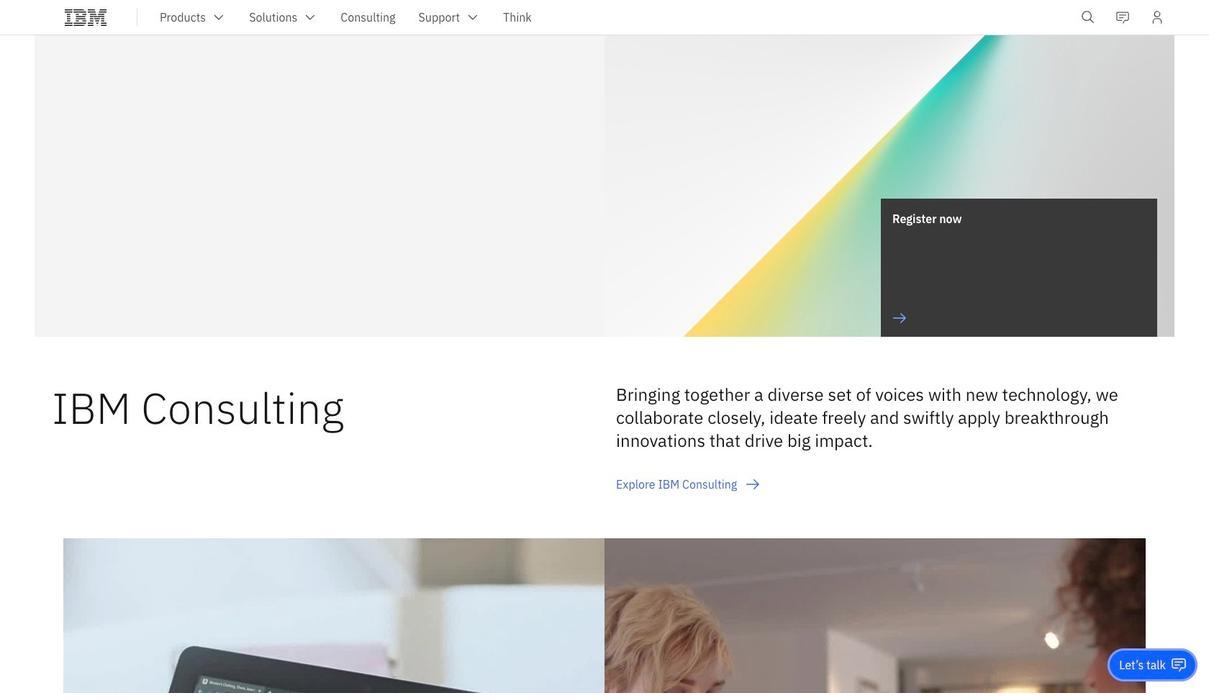 Task type: describe. For each thing, give the bounding box(es) containing it.
let's talk element
[[1120, 657, 1166, 673]]



Task type: vqa. For each thing, say whether or not it's contained in the screenshot.
Scroll to Top icon
no



